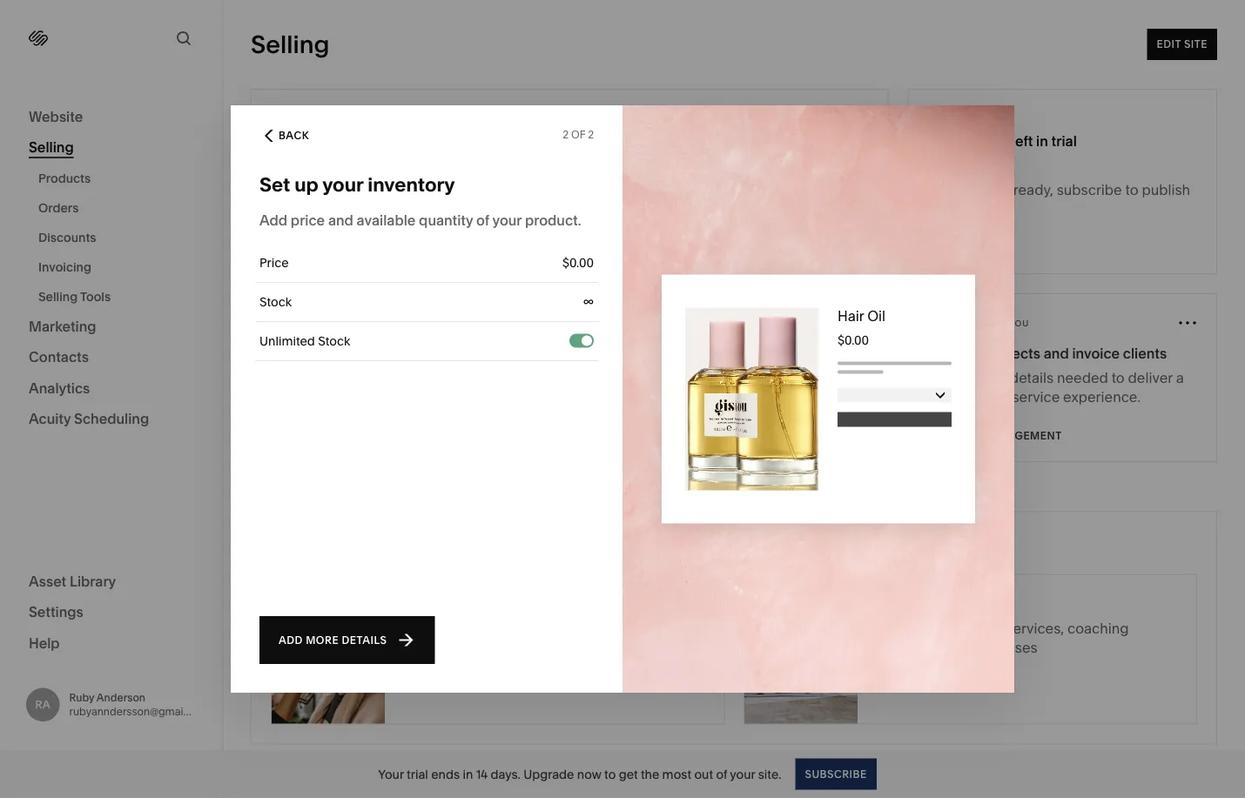 Task type: vqa. For each thing, say whether or not it's contained in the screenshot.
Content
no



Task type: locate. For each thing, give the bounding box(es) containing it.
Price text field
[[387, 244, 594, 282]]

started down educate
[[428, 681, 477, 693]]

subscribe button
[[928, 232, 990, 264]]

get started button
[[404, 671, 477, 703], [877, 671, 950, 703]]

products
[[346, 207, 391, 220]]

most
[[662, 767, 691, 782]]

0 vertical spatial set
[[275, 114, 306, 137]]

0 horizontal spatial the
[[641, 767, 659, 782]]

your left product.
[[492, 212, 522, 229]]

educate
[[449, 639, 503, 656]]

details
[[1010, 369, 1054, 386], [342, 634, 387, 647]]

site. inside when you're ready, subscribe to publish your site.
[[960, 200, 987, 217]]

2 get started from the left
[[877, 681, 950, 693]]

the left "most"
[[641, 767, 659, 782]]

get started down skill
[[404, 681, 477, 693]]

0 horizontal spatial details
[[342, 634, 387, 647]]

your right out
[[730, 767, 755, 782]]

and inside the manage projects and invoice clients manage the details needed to deliver a professional service experience.
[[1044, 345, 1069, 362]]

1 or from the left
[[432, 639, 445, 656]]

0 vertical spatial trial
[[1052, 132, 1077, 149]]

and
[[328, 212, 353, 229], [1044, 345, 1069, 362]]

get down appointments
[[877, 681, 898, 693]]

upgrade
[[523, 767, 574, 782]]

1 horizontal spatial stock
[[318, 334, 350, 349]]

14 left days
[[939, 122, 966, 156]]

0 horizontal spatial products
[[38, 171, 91, 186]]

details inside "button"
[[342, 634, 387, 647]]

scheduling
[[74, 411, 149, 428], [922, 596, 997, 613]]

1 horizontal spatial get started button
[[877, 671, 950, 703]]

add left price
[[259, 212, 287, 229]]

14 left days.
[[476, 767, 488, 782]]

or inside 'create a guided series of lessons to teach a skill or educate on a topic'
[[432, 639, 445, 656]]

stock up the choose
[[318, 334, 350, 349]]

a left way
[[346, 284, 352, 296]]

price
[[291, 212, 325, 229]]

series
[[513, 620, 552, 637]]

suggested for you
[[928, 318, 1029, 329]]

1 horizontal spatial site.
[[960, 200, 987, 217]]

0 horizontal spatial get
[[404, 681, 425, 693]]

2 2 from the left
[[588, 128, 594, 141]]

of right quantity
[[476, 212, 489, 229]]

to right the products
[[393, 207, 403, 220]]

add inside products add products to your inventory.
[[323, 207, 344, 220]]

site. down you're
[[960, 200, 987, 217]]

1 vertical spatial and
[[1044, 345, 1069, 362]]

left
[[1012, 132, 1033, 149]]

1 vertical spatial acuity
[[877, 596, 919, 613]]

a right teach
[[682, 620, 690, 637]]

1 vertical spatial selling
[[29, 139, 74, 156]]

1 horizontal spatial the
[[985, 369, 1007, 386]]

1 horizontal spatial details
[[1010, 369, 1054, 386]]

0 horizontal spatial get
[[389, 284, 405, 296]]

0 vertical spatial the
[[985, 369, 1007, 386]]

details right more
[[342, 634, 387, 647]]

1 horizontal spatial trial
[[1052, 132, 1077, 149]]

get inside "button"
[[389, 284, 405, 296]]

1 vertical spatial in
[[463, 767, 473, 782]]

set for set up your store
[[275, 114, 306, 137]]

add inside "button"
[[279, 634, 303, 647]]

1 horizontal spatial and
[[1044, 345, 1069, 362]]

0 vertical spatial details
[[1010, 369, 1054, 386]]

or right skill
[[432, 639, 445, 656]]

scheduling for acuity scheduling
[[74, 411, 149, 428]]

to inside products add products to your inventory.
[[393, 207, 403, 220]]

0 vertical spatial selling
[[251, 30, 330, 59]]

1 horizontal spatial scheduling
[[922, 596, 997, 613]]

your down the when
[[928, 200, 957, 217]]

invoicing link
[[38, 253, 203, 282]]

add left more
[[279, 634, 303, 647]]

edit site
[[1157, 38, 1208, 51]]

1 get from the left
[[404, 681, 425, 693]]

ruby
[[69, 692, 94, 704]]

1 horizontal spatial products
[[323, 190, 375, 205]]

2
[[563, 128, 569, 141], [588, 128, 594, 141]]

2 get started button from the left
[[877, 671, 950, 703]]

up for set up your store
[[310, 114, 334, 137]]

1 vertical spatial products
[[323, 190, 375, 205]]

and right price
[[328, 212, 353, 229]]

set up your inventory
[[259, 173, 455, 196]]

1 vertical spatial manage
[[928, 369, 982, 386]]

acuity up sell
[[877, 596, 919, 613]]

∞
[[583, 295, 594, 310]]

of right out
[[716, 767, 727, 782]]

to right way
[[377, 284, 386, 296]]

a inside the manage projects and invoice clients manage the details needed to deliver a professional service experience.
[[1176, 369, 1184, 386]]

professional
[[928, 388, 1009, 405]]

0 vertical spatial up
[[310, 114, 334, 137]]

1 vertical spatial site.
[[758, 767, 782, 782]]

acuity down analytics
[[29, 411, 71, 428]]

coaching
[[1068, 620, 1129, 637]]

selling
[[251, 30, 330, 59], [29, 139, 74, 156], [38, 290, 78, 304]]

to left teach
[[625, 620, 638, 637]]

0 horizontal spatial stock
[[259, 295, 292, 310]]

1 horizontal spatial of
[[556, 620, 569, 637]]

started
[[428, 681, 477, 693], [901, 681, 950, 693]]

product.
[[525, 212, 581, 229]]

stock down price at the top left of page
[[259, 295, 292, 310]]

0 vertical spatial products
[[38, 171, 91, 186]]

inventory.
[[430, 207, 477, 220]]

Unlimited Stock checkbox
[[582, 336, 592, 346]]

your down inventory
[[406, 207, 427, 220]]

get
[[404, 681, 425, 693], [877, 681, 898, 693]]

set
[[275, 114, 306, 137], [259, 173, 290, 196]]

add for a
[[323, 284, 344, 296]]

settings
[[29, 604, 83, 621]]

website
[[29, 108, 83, 125]]

2 manage from the top
[[928, 369, 982, 386]]

0 horizontal spatial and
[[328, 212, 353, 229]]

get started button down appointments
[[877, 671, 950, 703]]

store
[[383, 114, 431, 137]]

products up orders
[[38, 171, 91, 186]]

back
[[279, 129, 309, 142]]

0 vertical spatial site.
[[960, 200, 987, 217]]

1 vertical spatial of
[[556, 620, 569, 637]]

or down scheduled
[[972, 639, 985, 656]]

0 vertical spatial 14
[[939, 122, 966, 156]]

set up your store
[[275, 114, 431, 137]]

inventory
[[368, 173, 455, 196]]

1 horizontal spatial get
[[877, 681, 898, 693]]

2 left of
[[563, 128, 569, 141]]

add left the products
[[323, 207, 344, 220]]

products for products add products to your inventory.
[[323, 190, 375, 205]]

get started down appointments
[[877, 681, 950, 693]]

1 vertical spatial details
[[342, 634, 387, 647]]

up right back
[[310, 114, 334, 137]]

suggested
[[928, 318, 985, 329]]

to inside the manage projects and invoice clients manage the details needed to deliver a professional service experience.
[[1112, 369, 1125, 386]]

of inside 'create a guided series of lessons to teach a skill or educate on a topic'
[[556, 620, 569, 637]]

1 get started button from the left
[[404, 671, 477, 703]]

0 horizontal spatial 2
[[563, 128, 569, 141]]

2 vertical spatial of
[[716, 767, 727, 782]]

unlimited stock
[[259, 334, 350, 349]]

service
[[1012, 388, 1060, 405]]

2 get from the left
[[877, 681, 898, 693]]

started down appointments
[[901, 681, 950, 693]]

1 started from the left
[[428, 681, 477, 693]]

to inside "button"
[[377, 284, 386, 296]]

get down skill
[[404, 681, 425, 693]]

add price and available quantity of your product.
[[259, 212, 581, 229]]

library
[[70, 573, 116, 590]]

publish
[[1142, 181, 1190, 198]]

get
[[389, 284, 405, 296], [619, 767, 638, 782]]

0 vertical spatial in
[[1036, 132, 1048, 149]]

details up service
[[1010, 369, 1054, 386]]

scheduling up scheduled
[[922, 596, 997, 613]]

get right now
[[619, 767, 638, 782]]

get left paid.
[[389, 284, 405, 296]]

0 vertical spatial acuity
[[29, 411, 71, 428]]

add a way to get paid. button
[[275, 247, 864, 314]]

1 vertical spatial scheduling
[[922, 596, 997, 613]]

0 horizontal spatial of
[[476, 212, 489, 229]]

products up the products
[[323, 190, 375, 205]]

2 of 2
[[563, 128, 594, 141]]

a down subscription
[[364, 360, 370, 373]]

0 vertical spatial and
[[328, 212, 353, 229]]

0 horizontal spatial get started
[[404, 681, 477, 693]]

needed
[[1057, 369, 1108, 386]]

0 horizontal spatial started
[[428, 681, 477, 693]]

in right the 'ends'
[[463, 767, 473, 782]]

get started
[[404, 681, 477, 693], [877, 681, 950, 693]]

the
[[985, 369, 1007, 386], [641, 767, 659, 782]]

and for invoice
[[1044, 345, 1069, 362]]

a up educate
[[451, 620, 459, 637]]

1 vertical spatial get
[[619, 767, 638, 782]]

days.
[[491, 767, 521, 782]]

0 horizontal spatial trial
[[407, 767, 428, 782]]

0 horizontal spatial site.
[[758, 767, 782, 782]]

0 horizontal spatial scheduling
[[74, 411, 149, 428]]

0 vertical spatial of
[[476, 212, 489, 229]]

add left way
[[323, 284, 344, 296]]

1 horizontal spatial or
[[972, 639, 985, 656]]

0 horizontal spatial get started button
[[404, 671, 477, 703]]

you're
[[969, 181, 1010, 198]]

create a guided series of lessons to teach a skill or educate on a topic
[[404, 620, 690, 656]]

0 horizontal spatial or
[[432, 639, 445, 656]]

asset
[[29, 573, 66, 590]]

2 started from the left
[[901, 681, 950, 693]]

to left publish
[[1125, 181, 1139, 198]]

scheduling inside acuity scheduling sell live, scheduled services, coaching appointments or classes
[[922, 596, 997, 613]]

tools
[[80, 290, 111, 304]]

products add products to your inventory.
[[323, 190, 477, 220]]

0 horizontal spatial acuity
[[29, 411, 71, 428]]

1 horizontal spatial acuity
[[877, 596, 919, 613]]

trial right 'your' at bottom
[[407, 767, 428, 782]]

products
[[38, 171, 91, 186], [323, 190, 375, 205]]

your left store
[[338, 114, 379, 137]]

to inside 'create a guided series of lessons to teach a skill or educate on a topic'
[[625, 620, 638, 637]]

edit
[[1157, 38, 1181, 51]]

your
[[338, 114, 379, 137], [322, 173, 363, 196], [928, 200, 957, 217], [406, 207, 427, 220], [492, 212, 522, 229], [730, 767, 755, 782]]

get started for sell live, scheduled services, coaching appointments or classes
[[877, 681, 950, 693]]

subscribe
[[1057, 181, 1122, 198]]

$0.00
[[838, 333, 869, 347]]

acuity inside acuity scheduling sell live, scheduled services, coaching appointments or classes
[[877, 596, 919, 613]]

add inside "button"
[[323, 284, 344, 296]]

manage up professional
[[928, 369, 982, 386]]

1 horizontal spatial 2
[[588, 128, 594, 141]]

products inside products add products to your inventory.
[[323, 190, 375, 205]]

0 vertical spatial manage
[[928, 345, 982, 362]]

available
[[357, 212, 416, 229]]

and up needed on the right of page
[[1044, 345, 1069, 362]]

2 right of
[[588, 128, 594, 141]]

0 vertical spatial get
[[389, 284, 405, 296]]

1 vertical spatial 14
[[476, 767, 488, 782]]

trial right left at the top of the page
[[1052, 132, 1077, 149]]

paid.
[[408, 284, 432, 296]]

a inside "button"
[[346, 284, 352, 296]]

1 vertical spatial set
[[259, 173, 290, 196]]

1 vertical spatial trial
[[407, 767, 428, 782]]

1 get started from the left
[[404, 681, 477, 693]]

1 vertical spatial stock
[[318, 334, 350, 349]]

stock
[[259, 295, 292, 310], [318, 334, 350, 349]]

to up experience.
[[1112, 369, 1125, 386]]

for
[[988, 318, 1007, 329]]

acuity for acuity scheduling
[[29, 411, 71, 428]]

0 vertical spatial stock
[[259, 295, 292, 310]]

0 vertical spatial scheduling
[[74, 411, 149, 428]]

1 horizontal spatial started
[[901, 681, 950, 693]]

0 horizontal spatial 14
[[476, 767, 488, 782]]

of up topic
[[556, 620, 569, 637]]

get started button down skill
[[404, 671, 477, 703]]

when you're ready, subscribe to publish your site.
[[928, 181, 1190, 217]]

add a way to get paid.
[[323, 284, 432, 296]]

scheduling down analytics link
[[74, 411, 149, 428]]

started for sell live, scheduled services, coaching appointments or classes
[[901, 681, 950, 693]]

started for create a guided series of lessons to teach a skill or educate on a topic
[[428, 681, 477, 693]]

marketing link
[[29, 317, 193, 337]]

site. right out
[[758, 767, 782, 782]]

the down projects
[[985, 369, 1007, 386]]

selling link
[[29, 138, 193, 158]]

1 horizontal spatial get started
[[877, 681, 950, 693]]

a right deliver
[[1176, 369, 1184, 386]]

1 vertical spatial up
[[294, 173, 319, 196]]

2 or from the left
[[972, 639, 985, 656]]

manage down suggested
[[928, 345, 982, 362]]

up up price
[[294, 173, 319, 196]]

in right left at the top of the page
[[1036, 132, 1048, 149]]



Task type: describe. For each thing, give the bounding box(es) containing it.
hair oil $0.00
[[838, 308, 886, 347]]

your trial ends in 14 days. upgrade now to get the most out of your site.
[[378, 767, 782, 782]]

live,
[[904, 620, 930, 637]]

services,
[[1006, 620, 1064, 637]]

0%
[[836, 128, 851, 140]]

site
[[1184, 38, 1208, 51]]

website link
[[29, 107, 193, 128]]

orders link
[[38, 193, 203, 223]]

contacts link
[[29, 348, 193, 368]]

acuity scheduling sell live, scheduled services, coaching appointments or classes
[[877, 596, 1129, 656]]

2 horizontal spatial of
[[716, 767, 727, 782]]

products for products
[[38, 171, 91, 186]]

ra
[[35, 699, 50, 711]]

management
[[981, 430, 1062, 442]]

details inside the manage projects and invoice clients manage the details needed to deliver a professional service experience.
[[1010, 369, 1054, 386]]

create
[[404, 620, 448, 637]]

marketing
[[29, 318, 96, 335]]

manage projects and invoice clients manage the details needed to deliver a professional service experience.
[[928, 345, 1184, 405]]

a right on
[[527, 639, 534, 656]]

anderson
[[96, 692, 145, 704]]

subscription
[[323, 343, 397, 358]]

lessons
[[572, 620, 622, 637]]

out
[[694, 767, 713, 782]]

invoicing
[[38, 260, 91, 275]]

orders
[[38, 201, 79, 216]]

add more details button
[[259, 617, 435, 664]]

get started button for sell live, scheduled services, coaching appointments or classes
[[877, 671, 950, 703]]

a inside subscription choose a subscription plan.
[[364, 360, 370, 373]]

subscription
[[372, 360, 434, 373]]

subscription choose a subscription plan.
[[323, 343, 460, 373]]

clients
[[1123, 345, 1167, 362]]

1 manage from the top
[[928, 345, 982, 362]]

ends
[[431, 767, 460, 782]]

discounts
[[38, 230, 96, 245]]

selling tools
[[38, 290, 111, 304]]

add more details
[[279, 634, 387, 647]]

ready,
[[1013, 181, 1053, 198]]

rubyanndersson@gmail.com
[[69, 706, 210, 718]]

price
[[259, 256, 289, 270]]

1 horizontal spatial get
[[619, 767, 638, 782]]

get for sell live, scheduled services, coaching appointments or classes
[[877, 681, 898, 693]]

your up the products
[[322, 173, 363, 196]]

help
[[29, 635, 60, 652]]

projects
[[986, 345, 1041, 362]]

add for more
[[279, 634, 303, 647]]

on
[[506, 639, 523, 656]]

ruby anderson rubyanndersson@gmail.com
[[69, 692, 210, 718]]

quantity
[[419, 212, 473, 229]]

1 vertical spatial the
[[641, 767, 659, 782]]

choose
[[323, 360, 362, 373]]

teach
[[642, 620, 679, 637]]

to inside when you're ready, subscribe to publish your site.
[[1125, 181, 1139, 198]]

products link
[[38, 164, 203, 193]]

contacts
[[29, 349, 89, 366]]

or inside acuity scheduling sell live, scheduled services, coaching appointments or classes
[[972, 639, 985, 656]]

your
[[378, 767, 404, 782]]

get started button for create a guided series of lessons to teach a skill or educate on a topic
[[404, 671, 477, 703]]

project
[[928, 430, 978, 442]]

get for create a guided series of lessons to teach a skill or educate on a topic
[[404, 681, 425, 693]]

the inside the manage projects and invoice clients manage the details needed to deliver a professional service experience.
[[985, 369, 1007, 386]]

classes
[[989, 639, 1038, 656]]

acuity scheduling
[[29, 411, 149, 428]]

analytics
[[29, 380, 90, 397]]

when
[[928, 181, 966, 198]]

back button
[[259, 115, 309, 163]]

set for set up your inventory
[[259, 173, 290, 196]]

more
[[306, 634, 339, 647]]

0 horizontal spatial in
[[463, 767, 473, 782]]

you
[[1009, 318, 1029, 329]]

days left in trial
[[977, 132, 1077, 149]]

plan.
[[436, 360, 460, 373]]

1 horizontal spatial 14
[[939, 122, 966, 156]]

guided
[[463, 620, 510, 637]]

unlimited
[[259, 334, 315, 349]]

add for price
[[259, 212, 287, 229]]

days
[[977, 132, 1008, 149]]

project management
[[928, 430, 1062, 442]]

deliver
[[1128, 369, 1173, 386]]

hair
[[838, 308, 864, 325]]

get started for create a guided series of lessons to teach a skill or educate on a topic
[[404, 681, 477, 693]]

selling tools link
[[38, 282, 203, 312]]

edit site button
[[1147, 29, 1217, 60]]

to right now
[[604, 767, 616, 782]]

scheduling for acuity scheduling sell live, scheduled services, coaching appointments or classes
[[922, 596, 997, 613]]

project management button
[[928, 421, 1062, 452]]

invoice
[[1072, 345, 1120, 362]]

1 2 from the left
[[563, 128, 569, 141]]

appointments
[[877, 639, 969, 656]]

2 vertical spatial selling
[[38, 290, 78, 304]]

analytics link
[[29, 379, 193, 399]]

scheduled
[[933, 620, 1003, 637]]

discounts link
[[38, 223, 203, 253]]

up for set up your inventory
[[294, 173, 319, 196]]

your inside products add products to your inventory.
[[406, 207, 427, 220]]

1 horizontal spatial in
[[1036, 132, 1048, 149]]

your inside when you're ready, subscribe to publish your site.
[[928, 200, 957, 217]]

skill
[[404, 639, 429, 656]]

and for available
[[328, 212, 353, 229]]

sell
[[877, 620, 900, 637]]

way
[[355, 284, 374, 296]]

acuity for acuity scheduling sell live, scheduled services, coaching appointments or classes
[[877, 596, 919, 613]]



